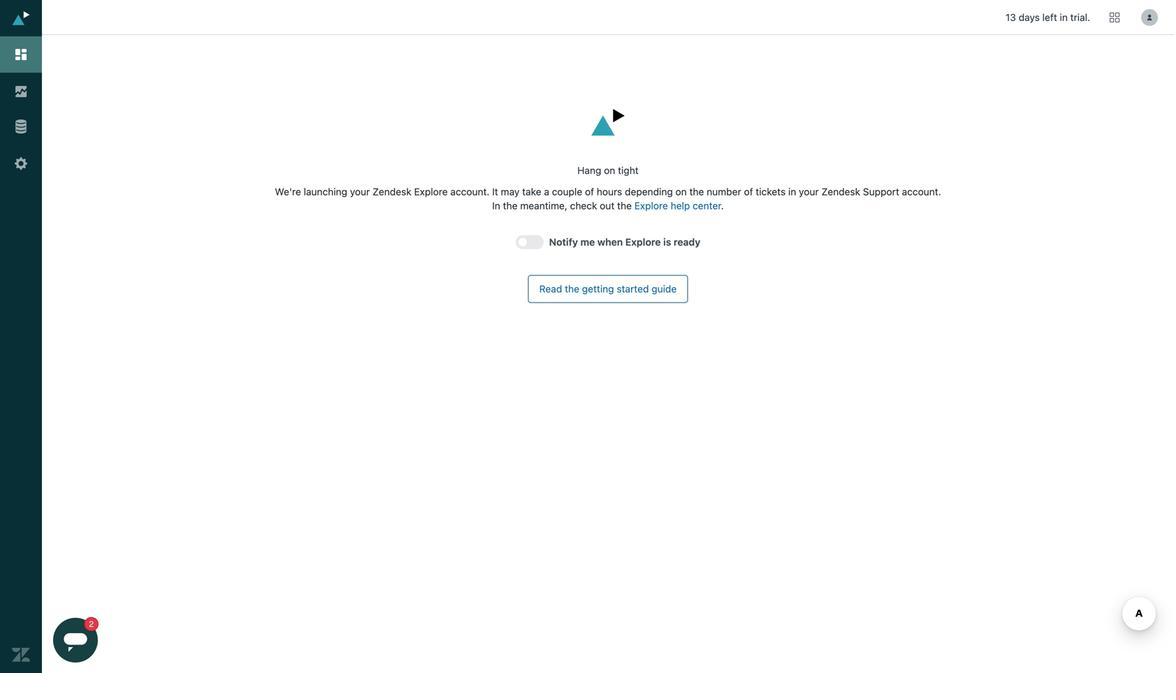 Task type: vqa. For each thing, say whether or not it's contained in the screenshot.
Tab List
no



Task type: locate. For each thing, give the bounding box(es) containing it.
account. right support
[[903, 186, 942, 198]]

center
[[693, 200, 722, 212]]

when
[[598, 236, 623, 248]]

0 horizontal spatial zendesk
[[373, 186, 412, 198]]

explore help center link
[[635, 200, 722, 212]]

in right tickets
[[789, 186, 797, 198]]

on left tight
[[604, 165, 616, 176]]

zendesk
[[373, 186, 412, 198], [822, 186, 861, 198]]

the
[[690, 186, 705, 198], [503, 200, 518, 212], [618, 200, 632, 212], [565, 283, 580, 295]]

1 horizontal spatial in
[[1061, 11, 1068, 23]]

1 horizontal spatial your
[[799, 186, 819, 198]]

explore
[[414, 186, 448, 198], [635, 200, 668, 212], [626, 236, 661, 248]]

read the getting started guide button
[[529, 275, 688, 303]]

take
[[523, 186, 542, 198]]

of
[[585, 186, 594, 198], [744, 186, 754, 198]]

0 horizontal spatial in
[[789, 186, 797, 198]]

explore left it
[[414, 186, 448, 198]]

of up check
[[585, 186, 594, 198]]

zendesk right "launching"
[[373, 186, 412, 198]]

zendesk products image
[[1111, 13, 1120, 22]]

0 horizontal spatial account.
[[451, 186, 490, 198]]

0 horizontal spatial on
[[604, 165, 616, 176]]

on up help
[[676, 186, 687, 198]]

zendesk left support
[[822, 186, 861, 198]]

out
[[600, 200, 615, 212]]

getting
[[582, 283, 614, 295]]

your right tickets
[[799, 186, 819, 198]]

account. left it
[[451, 186, 490, 198]]

in
[[1061, 11, 1068, 23], [789, 186, 797, 198]]

on
[[604, 165, 616, 176], [676, 186, 687, 198]]

your right "launching"
[[350, 186, 370, 198]]

the inside button
[[565, 283, 580, 295]]

0 horizontal spatial your
[[350, 186, 370, 198]]

days
[[1019, 11, 1040, 23]]

in right left
[[1061, 11, 1068, 23]]

1 account. from the left
[[451, 186, 490, 198]]

of left tickets
[[744, 186, 754, 198]]

1 vertical spatial in
[[789, 186, 797, 198]]

1 horizontal spatial on
[[676, 186, 687, 198]]

zendesk image
[[12, 646, 30, 664]]

admin image
[[12, 155, 30, 173]]

1 vertical spatial on
[[676, 186, 687, 198]]

1 vertical spatial explore
[[635, 200, 668, 212]]

in
[[493, 200, 501, 212]]

explore left is
[[626, 236, 661, 248]]

left
[[1043, 11, 1058, 23]]

0 horizontal spatial of
[[585, 186, 594, 198]]

explore down depending
[[635, 200, 668, 212]]

the right read
[[565, 283, 580, 295]]

2 account. from the left
[[903, 186, 942, 198]]

on inside we're launching your zendesk explore account. it may take a couple of hours depending on the number of tickets in your zendesk support account. in the meantime, check out the explore help center .
[[676, 186, 687, 198]]

1 horizontal spatial zendesk
[[822, 186, 861, 198]]

1 horizontal spatial of
[[744, 186, 754, 198]]

.
[[722, 200, 724, 212]]

me
[[581, 236, 595, 248]]

hang
[[578, 165, 602, 176]]

2 your from the left
[[799, 186, 819, 198]]

your
[[350, 186, 370, 198], [799, 186, 819, 198]]

the up center
[[690, 186, 705, 198]]

account.
[[451, 186, 490, 198], [903, 186, 942, 198]]

reports image
[[12, 82, 30, 100]]

read the getting started guide
[[540, 283, 677, 295]]

1 horizontal spatial account.
[[903, 186, 942, 198]]

meantime,
[[521, 200, 568, 212]]

in inside we're launching your zendesk explore account. it may take a couple of hours depending on the number of tickets in your zendesk support account. in the meantime, check out the explore help center .
[[789, 186, 797, 198]]



Task type: describe. For each thing, give the bounding box(es) containing it.
2 of from the left
[[744, 186, 754, 198]]

13
[[1006, 11, 1017, 23]]

it
[[493, 186, 499, 198]]

started
[[617, 283, 649, 295]]

trial.
[[1071, 11, 1091, 23]]

couple
[[552, 186, 583, 198]]

check
[[570, 200, 598, 212]]

1 zendesk from the left
[[373, 186, 412, 198]]

we're launching your zendesk explore account. it may take a couple of hours depending on the number of tickets in your zendesk support account. in the meantime, check out the explore help center .
[[275, 186, 942, 212]]

dashboard image
[[12, 45, 30, 64]]

tickets
[[756, 186, 786, 198]]

notify me when explore is ready
[[550, 236, 701, 248]]

may
[[501, 186, 520, 198]]

we're
[[275, 186, 301, 198]]

number
[[707, 186, 742, 198]]

the down may
[[503, 200, 518, 212]]

hours
[[597, 186, 623, 198]]

a
[[544, 186, 550, 198]]

0 vertical spatial in
[[1061, 11, 1068, 23]]

launching
[[304, 186, 348, 198]]

ready
[[674, 236, 701, 248]]

depending
[[625, 186, 673, 198]]

1 your from the left
[[350, 186, 370, 198]]

0 vertical spatial explore
[[414, 186, 448, 198]]

0 vertical spatial on
[[604, 165, 616, 176]]

notify
[[550, 236, 578, 248]]

tight
[[618, 165, 639, 176]]

2 zendesk from the left
[[822, 186, 861, 198]]

datasets image
[[9, 115, 33, 139]]

is
[[664, 236, 672, 248]]

hang on tight
[[578, 165, 639, 176]]

2 vertical spatial explore
[[626, 236, 661, 248]]

the right out at the right
[[618, 200, 632, 212]]

guide
[[652, 283, 677, 295]]

help
[[671, 200, 691, 212]]

read
[[540, 283, 563, 295]]

support
[[864, 186, 900, 198]]

13 days left in trial.
[[1006, 11, 1091, 23]]

1 of from the left
[[585, 186, 594, 198]]



